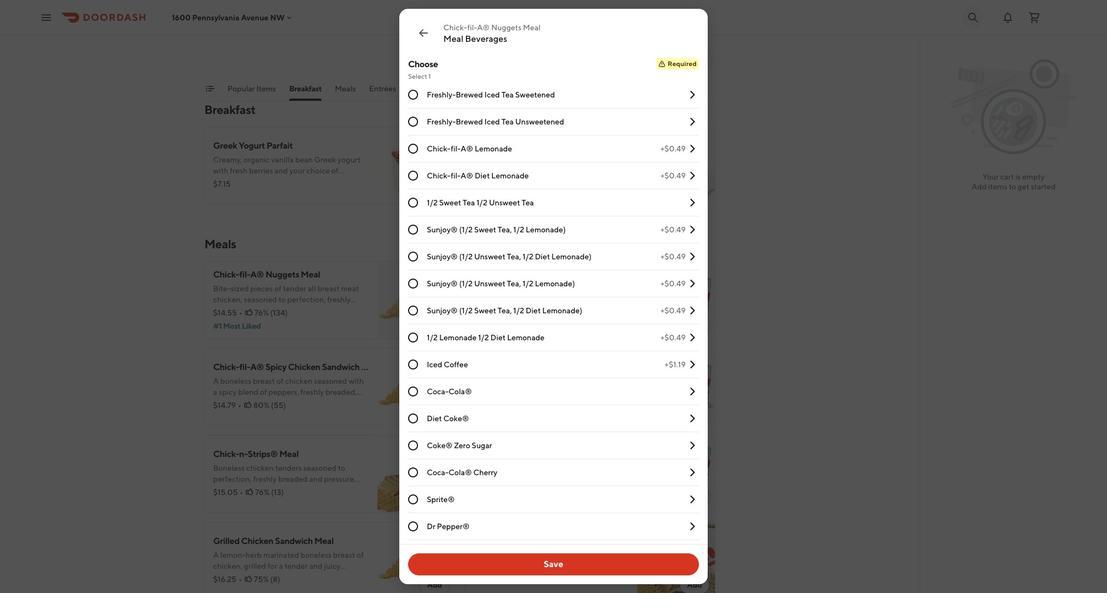 Task type: locate. For each thing, give the bounding box(es) containing it.
breaded,
[[538, 295, 570, 304]]

in inside chick-fil-a® sandwich meal a boneless breast of chicken seasoned to perfection, freshly breaded, pressure cooked in 100% refined peanut oil.
[[501, 306, 507, 315]]

cooked left 76% (13)
[[213, 486, 239, 495]]

2 +$0.49 from the top
[[661, 171, 686, 180]]

breakfast
[[289, 84, 322, 93], [204, 103, 256, 117]]

unsweet up $14.39 •
[[474, 279, 506, 288]]

greek up 'choice'
[[314, 155, 336, 164]]

and inside 'greek yogurt parfait creamy, organic vanilla bean greek yogurt with fresh berries and your choice of toppings.'
[[275, 166, 288, 175]]

choose
[[408, 59, 438, 69]]

1 sunjoy® from the top
[[427, 225, 458, 234]]

7 +$0.49 from the top
[[661, 333, 686, 342]]

2 horizontal spatial and
[[570, 32, 583, 41]]

1 vertical spatial perfection,
[[473, 295, 512, 304]]

100%
[[509, 43, 529, 52], [509, 306, 529, 315], [249, 486, 269, 495]]

(1/2 down 1/2 sweet tea 1/2 unsweet tea
[[459, 225, 473, 234]]

nuggets
[[492, 23, 522, 32], [266, 269, 299, 280]]

• for chick-n-strips® meal
[[240, 488, 243, 497]]

most up the 1/2 lemonade 1/2 diet lemonade
[[485, 322, 502, 331]]

brewed for freshly-brewed iced tea unsweetened
[[456, 117, 483, 126]]

pennsylvania
[[192, 13, 240, 22]]

meals
[[335, 84, 356, 93], [204, 237, 236, 251]]

1
[[429, 72, 431, 80]]

get
[[1018, 182, 1030, 191]]

unsweet down sunjoy® (1/2 sweet tea, 1/2 lemonade)
[[474, 252, 506, 261]]

3 (1/2 from the top
[[459, 279, 473, 288]]

add button for grilled chicken sandwich meal image
[[421, 576, 449, 594]]

1 horizontal spatial liked
[[503, 322, 522, 331]]

lemonade) up sunjoy® (1/2 unsweet tea, 1/2 diet lemonade)
[[526, 225, 566, 234]]

fil- up boneless
[[500, 269, 511, 280]]

1 coca- from the top
[[427, 387, 449, 396]]

popular
[[228, 84, 255, 93]]

add for spicy chicken sandwich deluxe meal image at the right
[[687, 407, 703, 416]]

a®
[[250, 6, 264, 17], [477, 23, 490, 32], [461, 144, 473, 153], [461, 171, 473, 180], [250, 269, 264, 280], [511, 269, 524, 280], [250, 362, 264, 373], [511, 449, 524, 460], [511, 536, 524, 547]]

0 items, open order cart image
[[1028, 11, 1042, 24]]

of right 'choice'
[[332, 166, 339, 175]]

required
[[668, 60, 697, 68]]

0 vertical spatial nuggets
[[492, 23, 522, 32]]

2 coca- from the top
[[427, 468, 449, 477]]

perfection, up "salads"
[[473, 32, 512, 41]]

add for grilled chicken sandwich meal image
[[427, 581, 443, 590]]

fil- left spicy
[[240, 362, 250, 373]]

parfait
[[267, 141, 293, 151]]

dialog containing meal beverages
[[400, 9, 708, 594]]

items
[[989, 182, 1008, 191]]

0 vertical spatial cooked
[[473, 43, 499, 52]]

Freshly-Brewed Iced Tea Unsweetened radio
[[408, 117, 418, 127]]

deluxe
[[266, 6, 293, 17], [526, 449, 553, 460]]

+$0.49 for 1/2 lemonade 1/2 diet lemonade
[[661, 333, 686, 342]]

80%
[[514, 309, 530, 317], [254, 401, 270, 410]]

sweet for sunjoy® (1/2 sweet tea, 1/2 lemonade)
[[474, 225, 496, 234]]

brewed
[[456, 90, 483, 99], [456, 117, 483, 126]]

• right $14.79
[[238, 401, 242, 410]]

add button
[[681, 46, 709, 64], [421, 181, 449, 198], [681, 181, 709, 198], [421, 315, 449, 333], [681, 315, 709, 333], [421, 402, 449, 420], [681, 402, 709, 420], [421, 489, 449, 507], [681, 489, 709, 507], [421, 576, 449, 594], [681, 576, 709, 594]]

+$1.19
[[665, 360, 686, 369]]

chick- up the $14.79 • at the left bottom
[[213, 362, 240, 373]]

iced up freshly-brewed iced tea unsweetened
[[485, 90, 500, 99]]

1 vertical spatial oil.
[[583, 306, 594, 315]]

100% inside chick-fil-a® sandwich meal a boneless breast of chicken seasoned to perfection, freshly breaded, pressure cooked in 100% refined peanut oil.
[[509, 306, 529, 315]]

• right '$15.05'
[[240, 488, 243, 497]]

perfection,
[[473, 32, 512, 41], [473, 295, 512, 304], [213, 475, 252, 484]]

2 freshly- from the top
[[427, 117, 456, 126]]

nw
[[270, 13, 285, 22]]

1 vertical spatial chick-fil-a® deluxe meal image
[[638, 435, 716, 514]]

beverages up "salads"
[[465, 34, 507, 44]]

perfection, down boneless
[[473, 295, 512, 304]]

tea left sweetened
[[502, 90, 514, 99]]

0 vertical spatial greek
[[213, 141, 237, 151]]

• for chick-fil-a® spicy chicken sandwich meal
[[238, 401, 242, 410]]

diet down breaded,
[[526, 306, 541, 315]]

n- up chick-fil-a® nuggets meal meal beverages at top left
[[499, 6, 508, 17]]

add for rightmost chick-fil-a® deluxe meal image
[[687, 494, 703, 503]]

•
[[239, 309, 242, 317], [499, 309, 502, 317], [238, 401, 242, 410], [240, 488, 243, 497], [239, 575, 242, 584]]

(1/2 left $14.39
[[459, 306, 473, 315]]

1 horizontal spatial breakfast
[[289, 84, 322, 93]]

0 vertical spatial tenders
[[535, 21, 562, 30]]

1 (1/2 from the top
[[459, 225, 473, 234]]

freshly
[[513, 32, 537, 41], [513, 295, 537, 304], [253, 475, 277, 484]]

• for grilled chicken sandwich meal
[[239, 575, 242, 584]]

greek
[[213, 141, 237, 151], [314, 155, 336, 164]]

beverages
[[465, 34, 507, 44], [442, 84, 478, 93]]

4 +$0.49 from the top
[[661, 252, 686, 261]]

boneless
[[473, 21, 505, 30], [213, 464, 245, 473]]

cherry
[[474, 468, 498, 477]]

2 vertical spatial and
[[309, 475, 323, 484]]

1 vertical spatial of
[[537, 284, 544, 293]]

76% for chick-fil-a® nuggets meal
[[255, 309, 269, 317]]

$14.39
[[473, 309, 497, 317]]

(8)
[[270, 575, 280, 584]]

0 vertical spatial chicken
[[288, 362, 321, 373]]

Sprite® radio
[[408, 495, 418, 505]]

1 vertical spatial 76%
[[255, 488, 270, 497]]

strips® up chick-fil-a® nuggets meal meal beverages at top left
[[508, 6, 538, 17]]

2 vertical spatial 100%
[[249, 486, 269, 495]]

grilled chicken sandwich meal
[[213, 536, 334, 547]]

in right '$15.05'
[[241, 486, 247, 495]]

None radio
[[408, 144, 418, 154], [408, 225, 418, 235], [408, 252, 418, 262], [408, 333, 418, 343], [408, 360, 418, 370], [408, 144, 418, 154], [408, 225, 418, 235], [408, 252, 418, 262], [408, 333, 418, 343], [408, 360, 418, 370]]

Coca-Cola® Cherry radio
[[408, 468, 418, 478]]

strips®
[[508, 6, 538, 17], [248, 449, 278, 460]]

fil- up $14.55 •
[[240, 269, 250, 280]]

0 vertical spatial boneless
[[473, 21, 505, 30]]

sweet
[[439, 198, 461, 207], [474, 225, 496, 234], [474, 306, 496, 315]]

(1/2 for sunjoy® (1/2 unsweet tea, 1/2 lemonade)
[[459, 279, 473, 288]]

1 liked from the left
[[242, 322, 261, 331]]

4 sunjoy® from the top
[[427, 306, 458, 315]]

chick-fil-a® lemonade
[[427, 144, 512, 153]]

1 most from the left
[[223, 322, 241, 331]]

0 vertical spatial chicken
[[507, 21, 534, 30]]

1/2 down $6.29
[[477, 198, 488, 207]]

most for chick-fil-a® nuggets meal
[[223, 322, 241, 331]]

(1/2 left a
[[459, 279, 473, 288]]

1 horizontal spatial tenders
[[535, 21, 562, 30]]

sunjoy® (1/2 sweet tea, 1/2 lemonade)
[[427, 225, 566, 234]]

chick-fil-a® deluxe meal
[[213, 6, 314, 17], [473, 449, 574, 460]]

0 vertical spatial sandwich
[[526, 269, 564, 280]]

Item Search search field
[[557, 53, 707, 65]]

notification bell image
[[1002, 11, 1015, 24]]

2 most from the left
[[485, 322, 502, 331]]

1 vertical spatial chick-n-strips® meal image
[[378, 435, 456, 514]]

liked
[[242, 322, 261, 331], [503, 322, 522, 331]]

0 vertical spatial seasoned
[[564, 21, 597, 30]]

sweet right 1/2 sweet tea 1/2 unsweet tea option
[[439, 198, 461, 207]]

1 vertical spatial breakfast
[[204, 103, 256, 117]]

add button for greek yogurt parfait image
[[421, 181, 449, 198]]

meals button
[[335, 83, 356, 101]]

beverages inside chick-fil-a® nuggets meal meal beverages
[[465, 34, 507, 44]]

1 vertical spatial in
[[501, 306, 507, 315]]

tea, for sunjoy® (1/2 unsweet tea, 1/2 diet lemonade)
[[507, 252, 521, 261]]

sunjoy®
[[427, 225, 458, 234], [427, 252, 458, 261], [427, 279, 458, 288], [427, 306, 458, 315]]

1 vertical spatial boneless
[[213, 464, 245, 473]]

cooked inside chick-fil-a® sandwich meal a boneless breast of chicken seasoned to perfection, freshly breaded, pressure cooked in 100% refined peanut oil.
[[473, 306, 499, 315]]

0 horizontal spatial most
[[223, 322, 241, 331]]

• up #3 most liked
[[499, 309, 502, 317]]

0 vertical spatial chick-n-strips® meal image
[[638, 0, 716, 71]]

entrées
[[369, 84, 396, 93]]

seasoned inside chick-fil-a® sandwich meal a boneless breast of chicken seasoned to perfection, freshly breaded, pressure cooked in 100% refined peanut oil.
[[574, 284, 607, 293]]

1 vertical spatial greek
[[314, 155, 336, 164]]

1 brewed from the top
[[456, 90, 483, 99]]

76% for chick-n-strips® meal
[[255, 488, 270, 497]]

save
[[544, 559, 564, 570]]

chick- up the cherry in the left of the page
[[473, 449, 500, 460]]

breakfast down popular
[[204, 103, 256, 117]]

76% left (134)
[[255, 309, 269, 317]]

1 horizontal spatial of
[[537, 284, 544, 293]]

unsweet up sunjoy® (1/2 sweet tea, 1/2 lemonade)
[[489, 198, 520, 207]]

1 vertical spatial seasoned
[[574, 284, 607, 293]]

chick-n-strips® meal image
[[638, 0, 716, 71], [378, 435, 456, 514]]

add for chick-fil-a® sandwich meal image at right
[[687, 320, 703, 328]]

of inside chick-fil-a® sandwich meal a boneless breast of chicken seasoned to perfection, freshly breaded, pressure cooked in 100% refined peanut oil.
[[537, 284, 544, 293]]

breakfast right 'items'
[[289, 84, 322, 93]]

1/2 up 80% (85)
[[523, 279, 534, 288]]

fruit
[[473, 141, 492, 151]]

0 vertical spatial 76%
[[255, 309, 269, 317]]

0 horizontal spatial meals
[[204, 237, 236, 251]]

add
[[687, 51, 703, 60], [972, 182, 987, 191], [427, 185, 443, 194], [687, 185, 703, 194], [427, 320, 443, 328], [687, 320, 703, 328], [427, 407, 443, 416], [687, 407, 703, 416], [427, 494, 443, 503], [687, 494, 703, 503], [427, 581, 443, 590], [687, 581, 703, 590]]

2 vertical spatial cooked
[[213, 486, 239, 495]]

1 freshly- from the top
[[427, 90, 456, 99]]

0 horizontal spatial greek
[[213, 141, 237, 151]]

in up #3 most liked
[[501, 306, 507, 315]]

1 vertical spatial peanut
[[557, 306, 582, 315]]

1 vertical spatial breaded
[[278, 475, 308, 484]]

0 horizontal spatial chick-n-strips® meal image
[[378, 435, 456, 514]]

0 horizontal spatial 80%
[[254, 401, 270, 410]]

freshly- right freshly-brewed iced tea unsweetened option
[[427, 117, 456, 126]]

2 sunjoy® from the top
[[427, 252, 458, 261]]

liked down sunjoy® (1/2 sweet tea, 1/2 diet lemonade)
[[503, 322, 522, 331]]

strips® up 76% (13)
[[248, 449, 278, 460]]

oil. right (13)
[[323, 486, 334, 495]]

fil- right back image
[[468, 23, 477, 32]]

1 cola® from the top
[[449, 387, 472, 396]]

1 horizontal spatial chick-n-strips® meal boneless chicken tenders seasoned to perfection, freshly breaded and pressure cooked in 100% refined peanut oil.
[[473, 6, 614, 52]]

chick-fil-a® deluxe meal image
[[378, 0, 456, 71], [638, 435, 716, 514]]

add button for chick-fil-a® spicy chicken sandwich meal image
[[421, 402, 449, 420]]

1 horizontal spatial breaded
[[538, 32, 568, 41]]

$15.85
[[473, 401, 497, 410]]

in
[[501, 43, 507, 52], [501, 306, 507, 315], [241, 486, 247, 495]]

1 horizontal spatial 80%
[[514, 309, 530, 317]]

0 horizontal spatial and
[[275, 166, 288, 175]]

3 +$0.49 from the top
[[661, 225, 686, 234]]

chick-fil-a® nuggets meal meal beverages
[[444, 23, 541, 44]]

0 vertical spatial 80%
[[514, 309, 530, 317]]

chick- inside chick-fil-a® nuggets meal meal beverages
[[444, 23, 468, 32]]

6 +$0.49 from the top
[[661, 306, 686, 315]]

0 vertical spatial and
[[570, 32, 583, 41]]

• for chick-fil-a® sandwich meal
[[499, 309, 502, 317]]

1 vertical spatial sweet
[[474, 225, 496, 234]]

lemonade down #3
[[439, 333, 477, 342]]

+$0.49
[[661, 144, 686, 153], [661, 171, 686, 180], [661, 225, 686, 234], [661, 252, 686, 261], [661, 279, 686, 288], [661, 306, 686, 315], [661, 333, 686, 342]]

1 horizontal spatial boneless
[[473, 21, 505, 30]]

unsweet for diet
[[474, 252, 506, 261]]

2 vertical spatial sandwich
[[275, 536, 313, 547]]

organic
[[244, 155, 270, 164]]

perfection, up $15.05 •
[[213, 475, 252, 484]]

most down $14.55 •
[[223, 322, 241, 331]]

liked for chick-fil-a® nuggets meal
[[242, 322, 261, 331]]

fruit cup image
[[638, 127, 716, 205]]

+$0.49 for sunjoy® (1/2 unsweet tea, 1/2 lemonade)
[[661, 279, 686, 288]]

3 sunjoy® from the top
[[427, 279, 458, 288]]

freshly down breast
[[513, 295, 537, 304]]

0 horizontal spatial breaded
[[278, 475, 308, 484]]

sweetened
[[516, 90, 555, 99]]

sunjoy® (1/2 unsweet tea, 1/2 lemonade)
[[427, 279, 575, 288]]

2 brewed from the top
[[456, 117, 483, 126]]

0 vertical spatial of
[[332, 166, 339, 175]]

freshly- down 1
[[427, 90, 456, 99]]

1 vertical spatial iced
[[485, 117, 500, 126]]

n- up $15.05 •
[[239, 449, 248, 460]]

cooked up "salads"
[[473, 43, 499, 52]]

1/2 left (85)
[[514, 306, 524, 315]]

of inside 'greek yogurt parfait creamy, organic vanilla bean greek yogurt with fresh berries and your choice of toppings.'
[[332, 166, 339, 175]]

liked down 76% (134)
[[242, 322, 261, 331]]

coca- for coca-cola® cherry
[[427, 468, 449, 477]]

0 vertical spatial freshly
[[513, 32, 537, 41]]

add for the chick-fil-a® cool wrap meal image
[[687, 581, 703, 590]]

greek yogurt parfait image
[[378, 127, 456, 205]]

beverages right sides
[[442, 84, 478, 93]]

0 horizontal spatial of
[[332, 166, 339, 175]]

chick-fil-a® nuggets meal image
[[378, 261, 456, 339]]

0 vertical spatial meals
[[335, 84, 356, 93]]

back image
[[417, 26, 430, 40]]

diet right diet coke® radio at the left
[[427, 414, 442, 423]]

1 +$0.49 from the top
[[661, 144, 686, 153]]

oil. inside chick-fil-a® sandwich meal a boneless breast of chicken seasoned to perfection, freshly breaded, pressure cooked in 100% refined peanut oil.
[[583, 306, 594, 315]]

1/2 right 1/2 sweet tea 1/2 unsweet tea option
[[427, 198, 438, 207]]

sunjoy® (1/2 unsweet tea, 1/2 diet lemonade)
[[427, 252, 592, 261]]

fil- inside chick-fil-a® nuggets meal meal beverages
[[468, 23, 477, 32]]

cola® left the cherry in the left of the page
[[449, 468, 472, 477]]

chick-n-strips® meal boneless chicken tenders seasoned to perfection, freshly breaded and pressure cooked in 100% refined peanut oil.
[[473, 6, 614, 52], [213, 449, 354, 495]]

freshly- for freshly-brewed iced tea unsweetened
[[427, 117, 456, 126]]

+$0.49 for sunjoy® (1/2 sweet tea, 1/2 lemonade)
[[661, 225, 686, 234]]

cola® down coffee
[[449, 387, 472, 396]]

fil- left cool
[[500, 536, 511, 547]]

chicken right spicy
[[288, 362, 321, 373]]

80% left (85)
[[514, 309, 530, 317]]

2 cola® from the top
[[449, 468, 472, 477]]

is
[[1016, 172, 1021, 181]]

sweet up #3
[[474, 306, 496, 315]]

chick-fil-a® diet lemonade
[[427, 171, 529, 180]]

n-
[[499, 6, 508, 17], [239, 449, 248, 460]]

to inside the your cart is empty add items to get started
[[1009, 182, 1017, 191]]

1/2 lemonade 1/2 diet lemonade
[[427, 333, 545, 342]]

coca- for coca-cola®
[[427, 387, 449, 396]]

spicy chicken sandwich deluxe meal image
[[638, 348, 716, 427]]

Freshly-Brewed Iced Tea Sweetened radio
[[408, 90, 418, 100]]

100% up "salads"
[[509, 43, 529, 52]]

chick-fil-a® sandwich meal image
[[638, 261, 716, 339]]

• for chick-fil-a® nuggets meal
[[239, 309, 242, 317]]

fil- right sugar
[[500, 449, 511, 460]]

2 liked from the left
[[503, 322, 522, 331]]

0 vertical spatial strips®
[[508, 6, 538, 17]]

chick- left avenue
[[213, 6, 240, 17]]

76% left (13)
[[255, 488, 270, 497]]

100% left (13)
[[249, 486, 269, 495]]

cooked
[[473, 43, 499, 52], [473, 306, 499, 315], [213, 486, 239, 495]]

(1/2 for sunjoy® (1/2 sweet tea, 1/2 lemonade)
[[459, 225, 473, 234]]

0 vertical spatial cola®
[[449, 387, 472, 396]]

creamy,
[[213, 155, 242, 164]]

grilled
[[213, 536, 240, 547]]

0 horizontal spatial liked
[[242, 322, 261, 331]]

1 vertical spatial freshly-
[[427, 117, 456, 126]]

refined up "grilled chicken sandwich meal"
[[270, 486, 295, 495]]

5 +$0.49 from the top
[[661, 279, 686, 288]]

2 vertical spatial chicken
[[246, 464, 274, 473]]

(13)
[[271, 488, 284, 497]]

add for chick-fil-a® nuggets meal image
[[427, 320, 443, 328]]

diet up 1/2 sweet tea 1/2 unsweet tea
[[475, 171, 490, 180]]

1 horizontal spatial nuggets
[[492, 23, 522, 32]]

0 horizontal spatial chick-n-strips® meal boneless chicken tenders seasoned to perfection, freshly breaded and pressure cooked in 100% refined peanut oil.
[[213, 449, 354, 495]]

freshly- for freshly-brewed iced tea sweetened
[[427, 90, 456, 99]]

fil- left $6.29
[[451, 171, 461, 180]]

sprite®
[[427, 495, 455, 504]]

0 vertical spatial coca-
[[427, 387, 449, 396]]

breaded up (13)
[[278, 475, 308, 484]]

0 vertical spatial breaded
[[538, 32, 568, 41]]

liked for chick-fil-a® sandwich meal
[[503, 322, 522, 331]]

0 horizontal spatial nuggets
[[266, 269, 299, 280]]

0 vertical spatial n-
[[499, 6, 508, 17]]

brewed left salads button
[[456, 90, 483, 99]]

coca- right coca-cola® option
[[427, 387, 449, 396]]

1 vertical spatial and
[[275, 166, 288, 175]]

cooked up #3
[[473, 306, 499, 315]]

1 vertical spatial meals
[[204, 237, 236, 251]]

refined down breaded,
[[530, 306, 555, 315]]

tea, down sunjoy® (1/2 unsweet tea, 1/2 diet lemonade)
[[507, 279, 521, 288]]

0 vertical spatial iced
[[485, 90, 500, 99]]

1 vertical spatial chicken
[[241, 536, 274, 547]]

1 vertical spatial deluxe
[[526, 449, 553, 460]]

coke®
[[444, 414, 469, 423], [427, 441, 453, 450]]

fresh
[[230, 166, 248, 175]]

add button for the chick-fil-a® cool wrap meal image
[[681, 576, 709, 594]]

started
[[1032, 182, 1056, 191]]

1 vertical spatial chick-fil-a® deluxe meal
[[473, 449, 574, 460]]

1/2 down #3
[[478, 333, 489, 342]]

freshly up 'treats'
[[513, 32, 537, 41]]

1 vertical spatial strips®
[[248, 449, 278, 460]]

chick- up the $18.95
[[473, 536, 500, 547]]

unsweet
[[489, 198, 520, 207], [474, 252, 506, 261], [474, 279, 506, 288]]

iced up fruit cup
[[485, 117, 500, 126]]

of right breast
[[537, 284, 544, 293]]

4 (1/2 from the top
[[459, 306, 473, 315]]

lemonade)
[[526, 225, 566, 234], [552, 252, 592, 261], [535, 279, 575, 288], [543, 306, 583, 315]]

100% left (85)
[[509, 306, 529, 315]]

your
[[290, 166, 305, 175]]

dialog
[[400, 9, 708, 594]]

#1 most liked
[[213, 322, 261, 331]]

1 vertical spatial cola®
[[449, 468, 472, 477]]

(1/2 down sunjoy® (1/2 sweet tea, 1/2 lemonade)
[[459, 252, 473, 261]]

popular items button
[[228, 83, 276, 101]]

fil- inside chick-fil-a® sandwich meal a boneless breast of chicken seasoned to perfection, freshly breaded, pressure cooked in 100% refined peanut oil.
[[500, 269, 511, 280]]

80% left (55)
[[254, 401, 270, 410]]

oil. up the item search 'search box'
[[583, 43, 594, 52]]

Dr Pepper® radio
[[408, 522, 418, 532]]

treats
[[528, 84, 549, 93]]

0 horizontal spatial n-
[[239, 449, 248, 460]]

2 horizontal spatial sandwich
[[526, 269, 564, 280]]

coca-
[[427, 387, 449, 396], [427, 468, 449, 477]]

add button for the right chick-n-strips® meal image
[[681, 46, 709, 64]]

2 (1/2 from the top
[[459, 252, 473, 261]]

diet
[[475, 171, 490, 180], [535, 252, 550, 261], [526, 306, 541, 315], [491, 333, 506, 342], [427, 414, 442, 423]]

add inside the your cart is empty add items to get started
[[972, 182, 987, 191]]

cola®
[[449, 387, 472, 396], [449, 468, 472, 477]]

tea, up sunjoy® (1/2 unsweet tea, 1/2 diet lemonade)
[[498, 225, 512, 234]]

0 vertical spatial beverages
[[465, 34, 507, 44]]

oil. right (85)
[[583, 306, 594, 315]]

None radio
[[408, 171, 418, 181], [408, 279, 418, 289], [408, 306, 418, 316], [408, 171, 418, 181], [408, 279, 418, 289], [408, 306, 418, 316]]

2 vertical spatial seasoned
[[304, 464, 337, 473]]

iced left coffee
[[427, 360, 443, 369]]

nuggets inside chick-fil-a® nuggets meal meal beverages
[[492, 23, 522, 32]]

refined up 'treats'
[[530, 43, 555, 52]]

chick- right back image
[[444, 23, 468, 32]]

tenders
[[535, 21, 562, 30], [275, 464, 302, 473]]

chicken
[[288, 362, 321, 373], [241, 536, 274, 547]]

breaded
[[538, 32, 568, 41], [278, 475, 308, 484]]

2 horizontal spatial chicken
[[545, 284, 573, 293]]

• right $16.25
[[239, 575, 242, 584]]

1 horizontal spatial sandwich
[[322, 362, 360, 373]]

cola® for coca-cola®
[[449, 387, 472, 396]]

refined inside chick-fil-a® sandwich meal a boneless breast of chicken seasoned to perfection, freshly breaded, pressure cooked in 100% refined peanut oil.
[[530, 306, 555, 315]]

(1/2 for sunjoy® (1/2 unsweet tea, 1/2 diet lemonade)
[[459, 252, 473, 261]]

tea, up sunjoy® (1/2 unsweet tea, 1/2 lemonade)
[[507, 252, 521, 261]]

1 vertical spatial pressure
[[571, 295, 601, 304]]

tea, for sunjoy® (1/2 sweet tea, 1/2 lemonade)
[[498, 225, 512, 234]]

coke® left zero
[[427, 441, 453, 450]]



Task type: describe. For each thing, give the bounding box(es) containing it.
1 horizontal spatial chick-fil-a® deluxe meal image
[[638, 435, 716, 514]]

perfection, inside chick-fil-a® sandwich meal a boneless breast of chicken seasoned to perfection, freshly breaded, pressure cooked in 100% refined peanut oil.
[[473, 295, 512, 304]]

diet down #3 most liked
[[491, 333, 506, 342]]

dr pepper®
[[427, 522, 470, 531]]

meal inside chick-fil-a® sandwich meal a boneless breast of chicken seasoned to perfection, freshly breaded, pressure cooked in 100% refined peanut oil.
[[565, 269, 584, 280]]

0 horizontal spatial chick-fil-a® deluxe meal
[[213, 6, 314, 17]]

brewed for freshly-brewed iced tea sweetened
[[456, 90, 483, 99]]

sides button
[[410, 83, 428, 101]]

iced for unsweetened
[[485, 117, 500, 126]]

add button for chick-fil-a® sandwich meal image at right
[[681, 315, 709, 333]]

unsweetened
[[516, 117, 564, 126]]

add for the right chick-n-strips® meal image
[[687, 51, 703, 60]]

with
[[213, 166, 229, 175]]

$14.39 •
[[473, 309, 502, 317]]

tea up cup
[[502, 117, 514, 126]]

add for greek yogurt parfait image
[[427, 185, 443, 194]]

1 vertical spatial beverages
[[442, 84, 478, 93]]

and for greek yogurt parfait
[[275, 166, 288, 175]]

$14.79 •
[[213, 401, 242, 410]]

yogurt
[[338, 155, 361, 164]]

2 vertical spatial oil.
[[323, 486, 334, 495]]

lemonade) up breaded,
[[535, 279, 575, 288]]

sandwich inside chick-fil-a® sandwich meal a boneless breast of chicken seasoned to perfection, freshly breaded, pressure cooked in 100% refined peanut oil.
[[526, 269, 564, 280]]

1 horizontal spatial strips®
[[508, 6, 538, 17]]

+$0.49 for chick-fil-a® diet lemonade
[[661, 171, 686, 180]]

lemonade down freshly-brewed iced tea unsweetened
[[475, 144, 512, 153]]

open menu image
[[40, 11, 53, 24]]

yogurt
[[239, 141, 265, 151]]

freshly-brewed iced tea sweetened
[[427, 90, 555, 99]]

1 vertical spatial sandwich
[[322, 362, 360, 373]]

76% (134)
[[255, 309, 288, 317]]

pepper®
[[437, 522, 470, 531]]

$16.25 •
[[213, 575, 242, 584]]

1/2 sweet tea 1/2 unsweet tea
[[427, 198, 534, 207]]

cart
[[1001, 172, 1015, 181]]

add button for rightmost chick-fil-a® deluxe meal image
[[681, 489, 709, 507]]

nuggets for chick-fil-a® nuggets meal
[[266, 269, 299, 280]]

0 horizontal spatial chicken
[[246, 464, 274, 473]]

chick-fil-a® sandwich meal a boneless breast of chicken seasoned to perfection, freshly breaded, pressure cooked in 100% refined peanut oil.
[[473, 269, 616, 315]]

+$0.49 for sunjoy® (1/2 unsweet tea, 1/2 diet lemonade)
[[661, 252, 686, 261]]

(55)
[[271, 401, 286, 410]]

80% (55)
[[254, 401, 286, 410]]

wrap
[[546, 536, 568, 547]]

entrées button
[[369, 83, 396, 101]]

salads button
[[492, 83, 514, 101]]

your
[[983, 172, 999, 181]]

0 horizontal spatial breakfast
[[204, 103, 256, 117]]

nuggets for chick-fil-a® nuggets meal meal beverages
[[492, 23, 522, 32]]

1 horizontal spatial chick-fil-a® deluxe meal
[[473, 449, 574, 460]]

$15.05 •
[[213, 488, 243, 497]]

cup
[[494, 141, 510, 151]]

0 vertical spatial unsweet
[[489, 198, 520, 207]]

sunjoy® (1/2 sweet tea, 1/2 diet lemonade)
[[427, 306, 583, 315]]

2 vertical spatial perfection,
[[213, 475, 252, 484]]

chick- down chick-fil-a® lemonade
[[427, 171, 451, 180]]

Coca-Cola® radio
[[408, 387, 418, 397]]

iced for sweetened
[[485, 90, 500, 99]]

+$0.49 for chick-fil-a® lemonade
[[661, 144, 686, 153]]

most for chick-fil-a® sandwich meal
[[485, 322, 502, 331]]

0 vertical spatial breakfast
[[289, 84, 322, 93]]

2 vertical spatial freshly
[[253, 475, 277, 484]]

0 horizontal spatial strips®
[[248, 449, 278, 460]]

$18.95
[[473, 575, 497, 584]]

pressure inside chick-fil-a® sandwich meal a boneless breast of chicken seasoned to perfection, freshly breaded, pressure cooked in 100% refined peanut oil.
[[571, 295, 601, 304]]

berries
[[249, 166, 273, 175]]

$7.15
[[213, 180, 231, 188]]

coca-cola® cherry
[[427, 468, 498, 477]]

a® inside chick-fil-a® sandwich meal a boneless breast of chicken seasoned to perfection, freshly breaded, pressure cooked in 100% refined peanut oil.
[[511, 269, 524, 280]]

chick- left fruit
[[427, 144, 451, 153]]

grilled chicken sandwich meal image
[[378, 522, 456, 594]]

$6.29
[[473, 180, 494, 188]]

1 horizontal spatial greek
[[314, 155, 336, 164]]

sugar
[[472, 441, 492, 450]]

coke® zero sugar
[[427, 441, 492, 450]]

coca-cola®
[[427, 387, 472, 396]]

0 horizontal spatial chick-fil-a® deluxe meal image
[[378, 0, 456, 71]]

0 vertical spatial in
[[501, 43, 507, 52]]

1 vertical spatial coke®
[[427, 441, 453, 450]]

salads
[[492, 84, 514, 93]]

chick- inside chick-fil-a® sandwich meal a boneless breast of chicken seasoned to perfection, freshly breaded, pressure cooked in 100% refined peanut oil.
[[473, 269, 500, 280]]

fruit cup
[[473, 141, 510, 151]]

1/2 Sweet Tea 1/2 Unsweet Tea radio
[[408, 198, 418, 208]]

fil- left fruit
[[451, 144, 461, 153]]

tea down $6.29
[[463, 198, 475, 207]]

breast
[[513, 284, 535, 293]]

chick- up chick-fil-a® nuggets meal meal beverages at top left
[[473, 6, 500, 17]]

add button for chick-n-strips® meal image to the bottom
[[421, 489, 449, 507]]

1/2 up sunjoy® (1/2 unsweet tea, 1/2 diet lemonade)
[[514, 225, 524, 234]]

treats button
[[528, 83, 549, 101]]

0 vertical spatial deluxe
[[266, 6, 293, 17]]

0 vertical spatial sweet
[[439, 198, 461, 207]]

add for chick-fil-a® spicy chicken sandwich meal image
[[427, 407, 443, 416]]

lemonade down cup
[[492, 171, 529, 180]]

chick-fil-a® spicy chicken sandwich meal
[[213, 362, 381, 373]]

empty
[[1023, 172, 1045, 181]]

choice
[[307, 166, 330, 175]]

avenue
[[241, 13, 269, 22]]

1/2 up iced coffee on the bottom of page
[[427, 333, 438, 342]]

0 vertical spatial pressure
[[584, 32, 614, 41]]

0 vertical spatial peanut
[[557, 43, 582, 52]]

dr
[[427, 522, 436, 531]]

0 vertical spatial oil.
[[583, 43, 594, 52]]

$16.25
[[213, 575, 237, 584]]

sides
[[410, 84, 428, 93]]

cool
[[526, 536, 544, 547]]

(134)
[[271, 309, 288, 317]]

sweet for sunjoy® (1/2 sweet tea, 1/2 diet lemonade)
[[474, 306, 496, 315]]

1 horizontal spatial chick-n-strips® meal image
[[638, 0, 716, 71]]

#3 most liked
[[473, 322, 522, 331]]

1 horizontal spatial chicken
[[507, 21, 534, 30]]

2 vertical spatial pressure
[[324, 475, 354, 484]]

chick- up $14.55
[[213, 269, 240, 280]]

Diet Coke® radio
[[408, 414, 418, 424]]

add for chick-n-strips® meal image to the bottom
[[427, 494, 443, 503]]

0 vertical spatial refined
[[530, 43, 555, 52]]

items
[[257, 84, 276, 93]]

and for chick-n-strips® meal
[[309, 475, 323, 484]]

choose select 1
[[408, 59, 438, 80]]

2 vertical spatial peanut
[[297, 486, 322, 495]]

tea up sunjoy® (1/2 sweet tea, 1/2 lemonade)
[[522, 198, 534, 207]]

tea, for sunjoy® (1/2 sweet tea, 1/2 diet lemonade)
[[498, 306, 512, 315]]

chicken inside chick-fil-a® sandwich meal a boneless breast of chicken seasoned to perfection, freshly breaded, pressure cooked in 100% refined peanut oil.
[[545, 284, 573, 293]]

0 vertical spatial perfection,
[[473, 32, 512, 41]]

1 vertical spatial tenders
[[275, 464, 302, 473]]

80% for chick-fil-a® spicy chicken sandwich meal
[[254, 401, 270, 410]]

0 vertical spatial coke®
[[444, 414, 469, 423]]

unsweet for lemonade)
[[474, 279, 506, 288]]

sunjoy® for sunjoy® (1/2 unsweet tea, 1/2 diet lemonade)
[[427, 252, 458, 261]]

fil- left nw
[[240, 6, 250, 17]]

1600
[[172, 13, 191, 22]]

1 vertical spatial n-
[[239, 449, 248, 460]]

freshly-brewed iced tea unsweetened
[[427, 117, 564, 126]]

lemonade) down breaded,
[[543, 306, 583, 315]]

1 vertical spatial chick-n-strips® meal boneless chicken tenders seasoned to perfection, freshly breaded and pressure cooked in 100% refined peanut oil.
[[213, 449, 354, 495]]

vanilla
[[271, 155, 294, 164]]

a® inside chick-fil-a® nuggets meal meal beverages
[[477, 23, 490, 32]]

76% (13)
[[255, 488, 284, 497]]

add button for chick-fil-a® nuggets meal image
[[421, 315, 449, 333]]

choose group
[[408, 58, 699, 594]]

80% for chick-fil-a® sandwich meal
[[514, 309, 530, 317]]

diet up chick-fil-a® sandwich meal a boneless breast of chicken seasoned to perfection, freshly breaded, pressure cooked in 100% refined peanut oil.
[[535, 252, 550, 261]]

+$0.49 for sunjoy® (1/2 sweet tea, 1/2 diet lemonade)
[[661, 306, 686, 315]]

add button for fruit cup image
[[681, 181, 709, 198]]

sunjoy® for sunjoy® (1/2 sweet tea, 1/2 diet lemonade)
[[427, 306, 458, 315]]

#1
[[213, 322, 222, 331]]

1/2 up breast
[[523, 252, 534, 261]]

your cart is empty add items to get started
[[972, 172, 1056, 191]]

lemonade down 80% (85)
[[507, 333, 545, 342]]

chick-fil-a® spicy chicken sandwich meal image
[[378, 348, 456, 427]]

chick- up '$15.05'
[[213, 449, 239, 460]]

add for fruit cup image
[[687, 185, 703, 194]]

toppings.
[[213, 177, 246, 186]]

2 vertical spatial in
[[241, 486, 247, 495]]

1600 pennsylvania avenue nw button
[[172, 13, 294, 22]]

chick-fil-a® cool wrap meal
[[473, 536, 588, 547]]

zero
[[454, 441, 471, 450]]

to inside chick-fil-a® sandwich meal a boneless breast of chicken seasoned to perfection, freshly breaded, pressure cooked in 100% refined peanut oil.
[[609, 284, 616, 293]]

save button
[[408, 554, 699, 576]]

select
[[408, 72, 427, 80]]

spicy
[[266, 362, 287, 373]]

0 horizontal spatial boneless
[[213, 464, 245, 473]]

0 vertical spatial 100%
[[509, 43, 529, 52]]

peanut inside chick-fil-a® sandwich meal a boneless breast of chicken seasoned to perfection, freshly breaded, pressure cooked in 100% refined peanut oil.
[[557, 306, 582, 315]]

freshly inside chick-fil-a® sandwich meal a boneless breast of chicken seasoned to perfection, freshly breaded, pressure cooked in 100% refined peanut oil.
[[513, 295, 537, 304]]

cola® for coca-cola® cherry
[[449, 468, 472, 477]]

popular items
[[228, 84, 276, 93]]

diet coke®
[[427, 414, 469, 423]]

2 vertical spatial iced
[[427, 360, 443, 369]]

$14.79
[[213, 401, 236, 410]]

add button for spicy chicken sandwich deluxe meal image at the right
[[681, 402, 709, 420]]

tea, for sunjoy® (1/2 unsweet tea, 1/2 lemonade)
[[507, 279, 521, 288]]

$14.55
[[213, 309, 237, 317]]

greek yogurt parfait creamy, organic vanilla bean greek yogurt with fresh berries and your choice of toppings.
[[213, 141, 361, 186]]

(1/2 for sunjoy® (1/2 sweet tea, 1/2 diet lemonade)
[[459, 306, 473, 315]]

chick-fil-a® nuggets meal
[[213, 269, 320, 280]]

iced coffee
[[427, 360, 468, 369]]

Coke® Zero Sugar radio
[[408, 441, 418, 451]]

chick-fil-a® cool wrap meal image
[[638, 522, 716, 594]]

coffee
[[444, 360, 468, 369]]

beverages button
[[442, 83, 478, 101]]

#3
[[473, 322, 483, 331]]

1 horizontal spatial n-
[[499, 6, 508, 17]]

lemonade) up chick-fil-a® sandwich meal a boneless breast of chicken seasoned to perfection, freshly breaded, pressure cooked in 100% refined peanut oil.
[[552, 252, 592, 261]]

1600 pennsylvania avenue nw
[[172, 13, 285, 22]]

sunjoy® for sunjoy® (1/2 sweet tea, 1/2 lemonade)
[[427, 225, 458, 234]]

sunjoy® for sunjoy® (1/2 unsweet tea, 1/2 lemonade)
[[427, 279, 458, 288]]

2 vertical spatial refined
[[270, 486, 295, 495]]

a
[[473, 284, 479, 293]]



Task type: vqa. For each thing, say whether or not it's contained in the screenshot.
Monica
no



